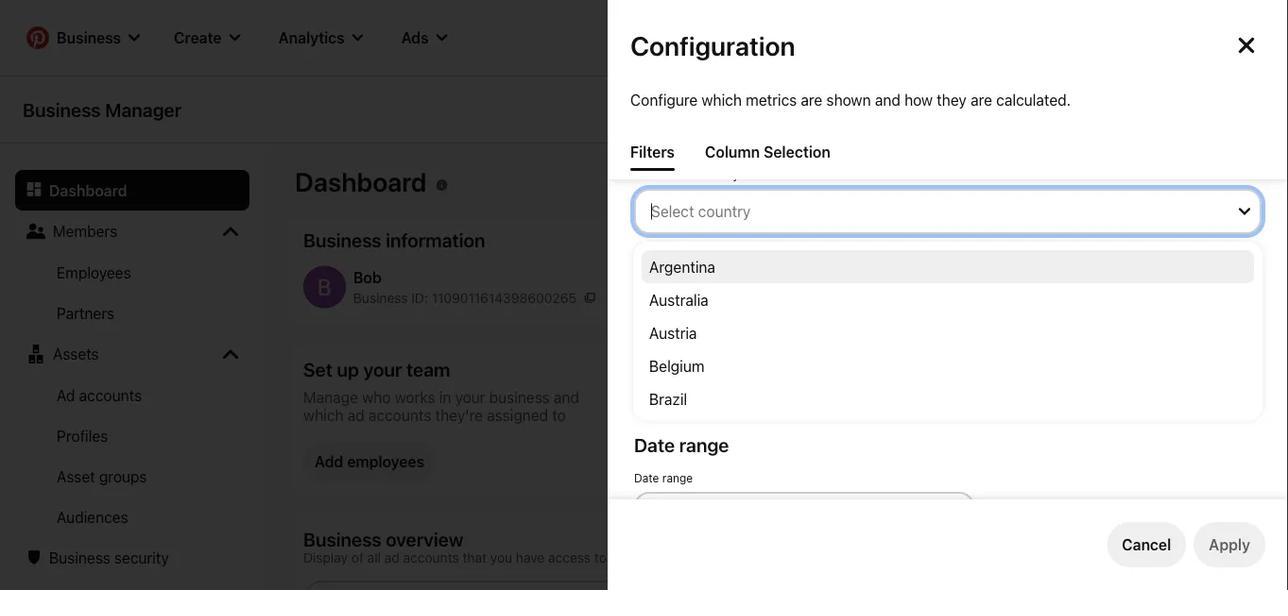 Task type: vqa. For each thing, say whether or not it's contained in the screenshot.
is
yes



Task type: locate. For each thing, give the bounding box(es) containing it.
and left how on the top of page
[[875, 91, 901, 109]]

certain
[[634, 370, 673, 383]]

2 vertical spatial display
[[303, 551, 348, 566]]

accounts down fixed
[[653, 406, 716, 424]]

usd left only"
[[928, 370, 952, 383]]

0 horizontal spatial on
[[820, 383, 833, 397]]

2 information from the left
[[1034, 229, 1134, 251]]

to for will
[[1218, 370, 1229, 383]]

to inside "business overview display of all ad accounts that you have access to"
[[594, 551, 607, 566]]

1 vertical spatial which
[[303, 406, 344, 424]]

1 bob image from the left
[[303, 266, 346, 309]]

partners button
[[15, 293, 250, 334]]

bob image up "set"
[[303, 266, 346, 309]]

information for business information
[[386, 229, 485, 251]]

2 add from the left
[[665, 453, 693, 471]]

bob image for business
[[303, 266, 346, 309]]

0 horizontal spatial bob
[[353, 268, 382, 286]]

ads button
[[386, 15, 463, 60]]

display
[[665, 311, 714, 329], [665, 342, 714, 360], [303, 551, 348, 566]]

of left all
[[351, 551, 364, 566]]

date range down brazil
[[634, 434, 729, 457]]

employees button
[[15, 252, 250, 293]]

accounts inside set up your team manage who works in your business and which ad accounts they're assigned to
[[369, 406, 431, 424]]

business button
[[15, 15, 151, 60]]

1 vertical spatial ad
[[57, 387, 75, 405]]

1 horizontal spatial account
[[739, 342, 795, 360]]

dashboard
[[295, 166, 427, 198], [49, 181, 127, 199]]

option
[[642, 416, 1254, 449]]

employees
[[57, 264, 131, 282]]

range
[[679, 434, 729, 457], [662, 472, 693, 485]]

ad down up
[[348, 406, 365, 424]]

only right will
[[772, 370, 794, 383]]

create for create
[[174, 29, 222, 47]]

display left all
[[303, 551, 348, 566]]

1 horizontal spatial create
[[653, 359, 711, 381]]

analytics
[[278, 29, 345, 47]]

edit details
[[865, 280, 945, 298]]

1 horizontal spatial on
[[908, 388, 925, 406]]

2 the from the left
[[929, 383, 947, 397]]

and inside create partnerships collaborate with external businesses on ad accounts and tools
[[720, 406, 746, 424]]

and right business at the bottom left of the page
[[554, 388, 579, 406]]

information
[[386, 229, 485, 251], [1034, 229, 1134, 251]]

0 horizontal spatial your
[[363, 359, 402, 381]]

ad
[[718, 342, 735, 360], [929, 388, 946, 406], [348, 406, 365, 424], [385, 551, 400, 566]]

usd down display
[[718, 311, 749, 329]]

accounts left 'in'
[[369, 406, 431, 424]]

the
[[836, 383, 854, 397], [929, 383, 947, 397]]

business for business manager
[[23, 99, 101, 121]]

are left shown
[[801, 91, 823, 109]]

add for collaborate
[[665, 453, 693, 471]]

add employees
[[315, 453, 425, 471]]

0 horizontal spatial bob image
[[303, 266, 346, 309]]

information for my information
[[1034, 229, 1134, 251]]

are
[[801, 91, 823, 109], [971, 91, 992, 109], [1141, 370, 1158, 383]]

0 vertical spatial to
[[1218, 370, 1229, 383]]

range down add partners
[[662, 472, 693, 485]]

on inside create partnerships collaborate with external businesses on ad accounts and tools
[[908, 388, 925, 406]]

you
[[490, 551, 512, 566]]

certain column totals will only calculate when "display usd only" is selected. local currencies are converted to usd with a fixed conversion rate based on the daily rates of the previous year.
[[634, 370, 1256, 397]]

ad down filters
[[634, 168, 649, 181]]

0 horizontal spatial of
[[351, 551, 364, 566]]

ad down assets
[[57, 387, 75, 405]]

your up who on the left bottom of page
[[363, 359, 402, 381]]

add left partners
[[665, 453, 693, 471]]

add partners button
[[653, 443, 769, 481]]

accounts left that
[[403, 551, 459, 566]]

to right assigned
[[552, 406, 566, 424]]

bob
[[353, 268, 382, 286], [1056, 271, 1081, 287]]

ad up totals
[[718, 342, 735, 360]]

on
[[820, 383, 833, 397], [908, 388, 925, 406]]

business inside button
[[57, 29, 121, 47]]

primary navigation header navigation
[[11, 4, 1277, 72]]

members button
[[15, 211, 250, 252]]

0 horizontal spatial ad
[[57, 387, 75, 405]]

dashboard inside dashboard button
[[49, 181, 127, 199]]

0 vertical spatial date range
[[634, 434, 729, 457]]

create right business badge dropdown menu button image
[[174, 29, 222, 47]]

dashboard up members
[[49, 181, 127, 199]]

account
[[652, 168, 695, 181], [739, 342, 795, 360]]

dashboard up business information
[[295, 166, 427, 198]]

1 vertical spatial your
[[455, 388, 485, 406]]

1 vertical spatial date range
[[634, 472, 693, 485]]

in
[[439, 388, 451, 406]]

on right based
[[820, 383, 833, 397]]

2 bob image from the left
[[1003, 266, 1049, 311]]

analytics button
[[263, 15, 379, 60]]

0 vertical spatial display
[[665, 311, 714, 329]]

external
[[769, 388, 824, 406]]

information right my
[[1034, 229, 1134, 251]]

list box containing argentina
[[634, 243, 1262, 449]]

1 horizontal spatial to
[[594, 551, 607, 566]]

of
[[915, 383, 926, 397], [351, 551, 364, 566]]

shown
[[827, 91, 871, 109]]

0 vertical spatial create
[[174, 29, 222, 47]]

information up id:
[[386, 229, 485, 251]]

access
[[548, 551, 591, 566]]

create
[[174, 29, 222, 47], [653, 359, 711, 381]]

1 date range from the top
[[634, 434, 729, 457]]

to inside certain column totals will only calculate when "display usd only" is selected. local currencies are converted to usd with a fixed conversion rate based on the daily rates of the previous year.
[[1218, 370, 1229, 383]]

1 vertical spatial display
[[665, 342, 714, 360]]

business for business overview display of all ad accounts that you have access to
[[303, 528, 382, 551]]

0 horizontal spatial add
[[315, 453, 343, 471]]

create inside dropdown button
[[174, 29, 222, 47]]

business id: 1109011614398600265
[[353, 290, 577, 306]]

1 information from the left
[[386, 229, 485, 251]]

assets image
[[26, 345, 45, 364]]

1 vertical spatial account
[[739, 342, 795, 360]]

ad inside "business overview display of all ad accounts that you have access to"
[[385, 551, 400, 566]]

display for display usd only
[[665, 311, 714, 329]]

bob down my information
[[1056, 271, 1081, 287]]

and down the conversion
[[720, 406, 746, 424]]

1 horizontal spatial which
[[702, 91, 742, 109]]

daily
[[857, 383, 882, 397]]

0 horizontal spatial information
[[386, 229, 485, 251]]

business for business
[[57, 29, 121, 47]]

with down will
[[736, 388, 765, 406]]

assets button
[[15, 334, 250, 375]]

your
[[363, 359, 402, 381], [455, 388, 485, 406]]

1 date from the top
[[634, 434, 675, 457]]

0 vertical spatial account
[[652, 168, 695, 181]]

ads
[[401, 29, 429, 47]]

ad inside set up your team manage who works in your business and which ad accounts they're assigned to
[[348, 406, 365, 424]]

with left a
[[634, 383, 657, 397]]

0 horizontal spatial usd
[[718, 311, 749, 329]]

bob image down my
[[1003, 266, 1049, 311]]

business security
[[49, 549, 169, 567]]

business inside 'button'
[[49, 549, 110, 567]]

2 horizontal spatial are
[[1141, 370, 1158, 383]]

audiences
[[57, 509, 128, 527]]

only up the display ad account currency
[[753, 311, 782, 329]]

are right they
[[971, 91, 992, 109]]

date range down add partners
[[634, 472, 693, 485]]

date
[[634, 434, 675, 457], [634, 472, 659, 485]]

0 vertical spatial ad
[[634, 168, 649, 181]]

date range
[[634, 434, 729, 457], [634, 472, 693, 485]]

bob down business information
[[353, 268, 382, 286]]

0 horizontal spatial account
[[652, 168, 695, 181]]

0 horizontal spatial with
[[634, 383, 657, 397]]

of right rates
[[915, 383, 926, 397]]

are left converted in the bottom of the page
[[1141, 370, 1158, 383]]

1 horizontal spatial with
[[736, 388, 765, 406]]

1 horizontal spatial and
[[720, 406, 746, 424]]

1 vertical spatial of
[[351, 551, 364, 566]]

2 horizontal spatial to
[[1218, 370, 1229, 383]]

accounts up profiles button
[[79, 387, 142, 405]]

0 vertical spatial date
[[634, 434, 675, 457]]

which left metrics
[[702, 91, 742, 109]]

1 horizontal spatial ad
[[634, 168, 649, 181]]

cancel button
[[1107, 523, 1186, 568]]

which
[[702, 91, 742, 109], [303, 406, 344, 424]]

the left "daily"
[[836, 383, 854, 397]]

to inside set up your team manage who works in your business and which ad accounts they're assigned to
[[552, 406, 566, 424]]

1 horizontal spatial of
[[915, 383, 926, 397]]

0 horizontal spatial create
[[174, 29, 222, 47]]

with
[[634, 383, 657, 397], [736, 388, 765, 406]]

manage
[[303, 388, 358, 406]]

1 vertical spatial only
[[772, 370, 794, 383]]

create up fixed
[[653, 359, 711, 381]]

calculated.
[[996, 91, 1071, 109]]

1 horizontal spatial add
[[665, 453, 693, 471]]

business information
[[303, 229, 485, 251]]

assigned
[[487, 406, 548, 424]]

business manager
[[23, 99, 182, 121]]

to right converted in the bottom of the page
[[1218, 370, 1229, 383]]

1 vertical spatial to
[[552, 406, 566, 424]]

1 horizontal spatial the
[[929, 383, 947, 397]]

2 vertical spatial to
[[594, 551, 607, 566]]

0 horizontal spatial which
[[303, 406, 344, 424]]

manager
[[105, 99, 182, 121]]

on down ""display"
[[908, 388, 925, 406]]

previous
[[950, 383, 995, 397]]

based
[[784, 383, 817, 397]]

ad inside field
[[634, 168, 649, 181]]

display up column
[[665, 342, 714, 360]]

range down collaborate
[[679, 434, 729, 457]]

1 horizontal spatial information
[[1034, 229, 1134, 251]]

business for business security
[[49, 549, 110, 567]]

0 vertical spatial your
[[363, 359, 402, 381]]

works
[[395, 388, 435, 406]]

0 horizontal spatial and
[[554, 388, 579, 406]]

business inside "business overview display of all ad accounts that you have access to"
[[303, 528, 382, 551]]

1 the from the left
[[836, 383, 854, 397]]

1 add from the left
[[315, 453, 343, 471]]

1 horizontal spatial bob image
[[1003, 266, 1049, 311]]

add
[[315, 453, 343, 471], [665, 453, 693, 471]]

configure which metrics are shown and how they are calculated.
[[630, 91, 1071, 109]]

assets
[[53, 345, 99, 363]]

0 horizontal spatial dashboard
[[49, 181, 127, 199]]

currencies
[[1082, 370, 1138, 383]]

country
[[698, 168, 739, 181]]

of inside certain column totals will only calculate when "display usd only" is selected. local currencies are converted to usd with a fixed conversion rate based on the daily rates of the previous year.
[[915, 383, 926, 397]]

account up will
[[739, 342, 795, 360]]

create for create partnerships collaborate with external businesses on ad accounts and tools
[[653, 359, 711, 381]]

1 horizontal spatial your
[[455, 388, 485, 406]]

pinterest image
[[26, 26, 49, 49]]

the left only"
[[929, 383, 947, 397]]

rates
[[885, 383, 912, 397]]

1 vertical spatial create
[[653, 359, 711, 381]]

list box
[[634, 243, 1262, 449]]

ad left previous
[[929, 388, 946, 406]]

only
[[753, 311, 782, 329], [772, 370, 794, 383]]

column
[[705, 143, 760, 161]]

account down filters
[[652, 168, 695, 181]]

ad accounts button
[[15, 375, 250, 416]]

your right 'in'
[[455, 388, 485, 406]]

set up your team manage who works in your business and which ad accounts they're assigned to
[[303, 359, 579, 424]]

0 vertical spatial of
[[915, 383, 926, 397]]

2 date range from the top
[[634, 472, 693, 485]]

1 horizontal spatial dashboard
[[295, 166, 427, 198]]

0 vertical spatial which
[[702, 91, 742, 109]]

id:
[[411, 290, 428, 306]]

account inside field
[[652, 168, 695, 181]]

calculate
[[798, 370, 846, 383]]

which down "set"
[[303, 406, 344, 424]]

my
[[1003, 229, 1030, 251]]

add left employees
[[315, 453, 343, 471]]

create inside create partnerships collaborate with external businesses on ad accounts and tools
[[653, 359, 711, 381]]

display down australia
[[665, 311, 714, 329]]

usd right converted in the bottom of the page
[[1232, 370, 1256, 383]]

local
[[1050, 370, 1078, 383]]

business for business information
[[303, 229, 382, 251]]

1 vertical spatial date
[[634, 472, 659, 485]]

ad inside button
[[57, 387, 75, 405]]

0 horizontal spatial the
[[836, 383, 854, 397]]

configuration
[[630, 30, 796, 61]]

ad right all
[[385, 551, 400, 566]]

edit details button
[[854, 270, 956, 308]]

usd
[[718, 311, 749, 329], [928, 370, 952, 383], [1232, 370, 1256, 383]]

0 horizontal spatial to
[[552, 406, 566, 424]]

ad
[[634, 168, 649, 181], [57, 387, 75, 405]]

bob image
[[303, 266, 346, 309], [1003, 266, 1049, 311]]

to right access
[[594, 551, 607, 566]]

to
[[1218, 370, 1229, 383], [552, 406, 566, 424], [594, 551, 607, 566]]



Task type: describe. For each thing, give the bounding box(es) containing it.
members
[[53, 222, 117, 240]]

business for business id: 1109011614398600265
[[353, 290, 408, 306]]

0 vertical spatial range
[[679, 434, 729, 457]]

with inside certain column totals will only calculate when "display usd only" is selected. local currencies are converted to usd with a fixed conversion rate based on the daily rates of the previous year.
[[634, 383, 657, 397]]

Ad account country text field
[[651, 199, 1222, 225]]

business
[[489, 388, 550, 406]]

selection
[[764, 143, 831, 161]]

create partnerships collaborate with external businesses on ad accounts and tools
[[653, 359, 946, 424]]

more sections image
[[223, 224, 238, 239]]

1 vertical spatial range
[[662, 472, 693, 485]]

collaborate
[[653, 388, 732, 406]]

brazil
[[649, 390, 687, 408]]

converted
[[1161, 370, 1215, 383]]

ad for ad account country
[[634, 168, 649, 181]]

that
[[463, 551, 487, 566]]

metrics
[[746, 91, 797, 109]]

display usd only
[[665, 311, 782, 329]]

add employees button
[[303, 443, 436, 481]]

1 horizontal spatial usd
[[928, 370, 952, 383]]

my information
[[1003, 229, 1134, 251]]

with inside create partnerships collaborate with external businesses on ad accounts and tools
[[736, 388, 765, 406]]

filters
[[630, 143, 675, 161]]

austria
[[649, 324, 697, 342]]

1 horizontal spatial bob
[[1056, 271, 1081, 287]]

selected.
[[998, 370, 1047, 383]]

people image
[[26, 222, 45, 241]]

is
[[986, 370, 995, 383]]

dashboard button
[[15, 170, 250, 211]]

add for your
[[315, 453, 343, 471]]

add partners
[[665, 453, 758, 471]]

argentina option
[[642, 250, 1254, 284]]

set
[[303, 359, 333, 381]]

business security button
[[15, 538, 250, 578]]

how
[[905, 91, 933, 109]]

display
[[719, 272, 781, 294]]

who
[[362, 388, 391, 406]]

which inside set up your team manage who works in your business and which ad accounts they're assigned to
[[303, 406, 344, 424]]

profiles button
[[15, 416, 250, 457]]

bob image for my
[[1003, 266, 1049, 311]]

asset groups
[[57, 468, 147, 486]]

configure
[[630, 91, 698, 109]]

accounts inside "business overview display of all ad accounts that you have access to"
[[403, 551, 459, 566]]

column selection
[[705, 143, 831, 161]]

australia
[[649, 291, 709, 309]]

are inside certain column totals will only calculate when "display usd only" is selected. local currencies are converted to usd with a fixed conversion rate based on the daily rates of the previous year.
[[1141, 370, 1158, 383]]

2 date from the top
[[634, 472, 659, 485]]

rate
[[760, 383, 781, 397]]

"display
[[881, 370, 925, 383]]

cancel
[[1122, 536, 1171, 554]]

business badge dropdown menu button image
[[129, 32, 140, 43]]

fixed
[[669, 383, 695, 397]]

to for team
[[552, 406, 566, 424]]

security
[[114, 549, 169, 567]]

argentina
[[649, 258, 716, 276]]

asset
[[57, 468, 95, 486]]

details
[[897, 280, 945, 298]]

businesses
[[828, 388, 904, 406]]

only inside certain column totals will only calculate when "display usd only" is selected. local currencies are converted to usd with a fixed conversion rate based on the daily rates of the previous year.
[[772, 370, 794, 383]]

employees
[[347, 453, 425, 471]]

belgium
[[649, 357, 705, 375]]

ad for ad accounts
[[57, 387, 75, 405]]

year.
[[999, 383, 1024, 397]]

only"
[[955, 370, 983, 383]]

and inside set up your team manage who works in your business and which ad accounts they're assigned to
[[554, 388, 579, 406]]

display for display ad account currency
[[665, 342, 714, 360]]

team
[[406, 359, 450, 381]]

ad account country
[[634, 168, 739, 181]]

currency
[[634, 272, 714, 294]]

ad accounts
[[57, 387, 142, 405]]

dashboard image
[[26, 182, 42, 197]]

filters link
[[623, 135, 682, 171]]

profiles
[[57, 427, 108, 445]]

more sections image
[[223, 347, 238, 362]]

currency
[[799, 342, 859, 360]]

edit
[[865, 280, 893, 298]]

0 vertical spatial only
[[753, 311, 782, 329]]

security image
[[26, 551, 42, 566]]

partners
[[57, 304, 114, 322]]

display inside "business overview display of all ad accounts that you have access to"
[[303, 551, 348, 566]]

conversion
[[698, 383, 757, 397]]

groups
[[99, 468, 147, 486]]

2 horizontal spatial usd
[[1232, 370, 1256, 383]]

2 horizontal spatial and
[[875, 91, 901, 109]]

partnerships
[[716, 359, 826, 381]]

Ad account country field
[[634, 168, 1262, 234]]

1109011614398600265
[[432, 290, 577, 306]]

column
[[676, 370, 715, 383]]

they
[[937, 91, 967, 109]]

accounts inside button
[[79, 387, 142, 405]]

totals
[[718, 370, 748, 383]]

will
[[752, 370, 769, 383]]

tools
[[750, 406, 783, 424]]

a
[[660, 383, 666, 397]]

accounts inside create partnerships collaborate with external businesses on ad accounts and tools
[[653, 406, 716, 424]]

currency display
[[634, 272, 781, 294]]

business overview display of all ad accounts that you have access to
[[303, 528, 607, 566]]

up
[[337, 359, 359, 381]]

on inside certain column totals will only calculate when "display usd only" is selected. local currencies are converted to usd with a fixed conversion rate based on the daily rates of the previous year.
[[820, 383, 833, 397]]

0 horizontal spatial are
[[801, 91, 823, 109]]

partners
[[697, 453, 758, 471]]

of inside "business overview display of all ad accounts that you have access to"
[[351, 551, 364, 566]]

ad inside create partnerships collaborate with external businesses on ad accounts and tools
[[929, 388, 946, 406]]

have
[[516, 551, 545, 566]]

1 horizontal spatial are
[[971, 91, 992, 109]]

column selection link
[[698, 135, 838, 168]]



